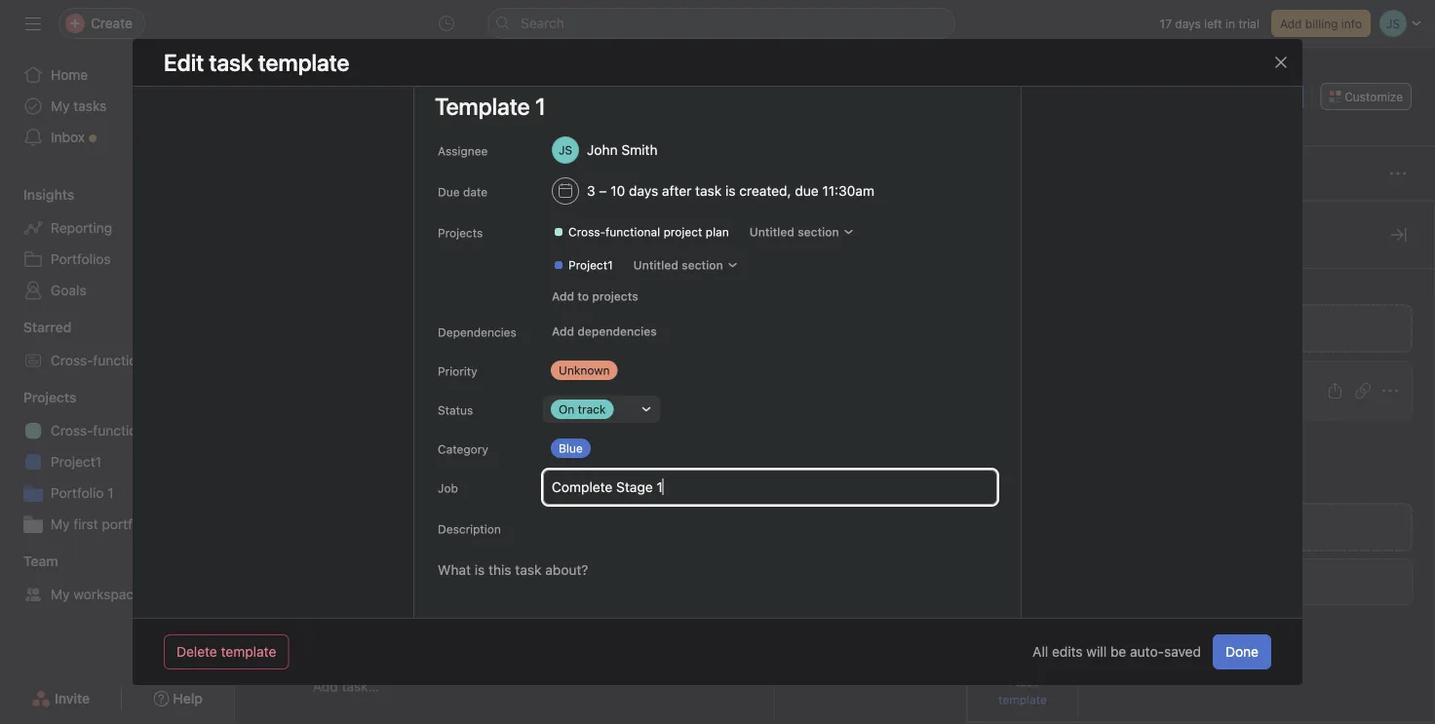 Task type: locate. For each thing, give the bounding box(es) containing it.
0 vertical spatial –
[[599, 183, 607, 199]]

done right 'collapse task list for this section' 'icon'
[[290, 634, 328, 653]]

0 horizontal spatial section
[[682, 258, 723, 272]]

share form image
[[1328, 383, 1344, 399]]

0 horizontal spatial task
[[695, 183, 722, 199]]

cross-functional project plan link down goals link
[[12, 345, 234, 376]]

1 horizontal spatial assignee
[[783, 213, 833, 226]]

workspace
[[73, 586, 141, 603]]

1 vertical spatial template
[[999, 693, 1047, 707]]

add
[[1280, 17, 1302, 30], [552, 290, 574, 303], [552, 325, 574, 338], [313, 679, 338, 695]]

share timeline with teammates cell
[[235, 452, 775, 488]]

1 horizontal spatial task
[[1016, 676, 1039, 689]]

add left "to"
[[552, 290, 574, 303]]

0 vertical spatial 4
[[1002, 293, 1010, 307]]

1 vertical spatial –
[[940, 464, 947, 477]]

section for project1
[[682, 258, 723, 272]]

search
[[521, 15, 564, 31]]

task down all on the right of the page
[[1016, 676, 1039, 689]]

0 horizontal spatial –
[[599, 183, 607, 199]]

customize
[[1345, 90, 1403, 103]]

Schedule kickoff meeting text field
[[308, 426, 477, 445]]

0 horizontal spatial untitled
[[633, 258, 678, 272]]

projects
[[592, 290, 638, 303]]

assignee down board link
[[438, 144, 488, 158]]

17 days left in trial
[[1160, 17, 1260, 30]]

0 vertical spatial my
[[51, 98, 70, 114]]

1 my from the top
[[51, 98, 70, 114]]

24
[[922, 464, 937, 477]]

2 vertical spatial project
[[159, 423, 203, 439]]

priority up the status
[[438, 365, 477, 378]]

1 horizontal spatial project1
[[568, 258, 613, 272]]

untitled inside dropdown button
[[750, 225, 795, 239]]

2 vertical spatial 1
[[1007, 676, 1012, 689]]

Share timeline with teammates text field
[[308, 461, 511, 480]]

0 horizontal spatial days
[[629, 183, 658, 199]]

1 vertical spatial untitled
[[633, 258, 678, 272]]

1 vertical spatial plan
[[207, 352, 234, 369]]

0 vertical spatial cross-functional project plan link
[[12, 345, 234, 376]]

add to projects
[[552, 290, 638, 303]]

cell
[[774, 382, 891, 418], [890, 382, 1007, 418], [774, 417, 891, 453], [890, 417, 1007, 453]]

done right saved
[[1226, 644, 1259, 660]]

cross-functional project plan down goals link
[[51, 352, 234, 369]]

be
[[1111, 644, 1126, 660]]

john smith
[[587, 142, 658, 158]]

cross- down projects dropdown button
[[51, 423, 93, 439]]

1 horizontal spatial –
[[940, 464, 947, 477]]

done
[[290, 634, 328, 653], [1226, 644, 1259, 660]]

1 horizontal spatial untitled section
[[750, 225, 839, 239]]

cross-functional project plan inside starred element
[[51, 352, 234, 369]]

4 for 4 rules
[[1004, 389, 1011, 403]]

0 vertical spatial priority
[[1015, 213, 1055, 226]]

cross- for 1st cross-functional project plan link from the bottom of the page
[[51, 423, 93, 439]]

4
[[1002, 293, 1010, 307], [1004, 389, 1011, 403]]

goals
[[51, 282, 86, 298]]

1 vertical spatial project
[[159, 352, 203, 369]]

1 vertical spatial assignee
[[783, 213, 833, 226]]

4 left rules
[[1004, 389, 1011, 403]]

portfolio 1 link
[[12, 478, 222, 509]]

0 horizontal spatial projects
[[23, 390, 76, 406]]

Template Name text field
[[426, 84, 997, 129]]

board
[[463, 122, 501, 138]]

untitled section for cross-functional project plan
[[750, 225, 839, 239]]

1 horizontal spatial untitled
[[750, 225, 795, 239]]

on track
[[559, 403, 606, 416]]

4 fields
[[1002, 293, 1043, 307]]

cross- inside starred element
[[51, 352, 93, 369]]

2 vertical spatial cross-
[[51, 423, 93, 439]]

1 vertical spatial section
[[682, 258, 723, 272]]

untitled for project1
[[633, 258, 678, 272]]

board link
[[447, 120, 501, 141]]

project for 1st cross-functional project plan link from the bottom of the page
[[159, 423, 203, 439]]

0 horizontal spatial priority
[[438, 365, 477, 378]]

priority
[[1015, 213, 1055, 226], [438, 365, 477, 378]]

17
[[1160, 17, 1172, 30]]

team
[[23, 553, 58, 569]]

untitled section up projects
[[633, 258, 723, 272]]

my inside the teams element
[[51, 586, 70, 603]]

1 horizontal spatial done
[[1226, 644, 1259, 660]]

projects down due date
[[438, 226, 483, 240]]

share button
[[1239, 83, 1304, 110]]

insights button
[[0, 185, 74, 205]]

– right 24
[[940, 464, 947, 477]]

1 horizontal spatial projects
[[438, 226, 483, 240]]

0 horizontal spatial project1
[[51, 454, 101, 470]]

1 vertical spatial cross-
[[51, 352, 93, 369]]

template
[[221, 644, 276, 660], [999, 693, 1047, 707]]

1
[[107, 485, 114, 501], [1006, 580, 1011, 594], [1007, 676, 1012, 689]]

search button
[[488, 8, 956, 39]]

done button
[[290, 626, 328, 661], [1213, 635, 1271, 670]]

track
[[578, 403, 606, 416]]

1 vertical spatial task
[[1016, 676, 1039, 689]]

1 horizontal spatial template
[[999, 693, 1047, 707]]

0 vertical spatial template
[[221, 644, 276, 660]]

– inside dropdown button
[[599, 183, 607, 199]]

cross- down the starred
[[51, 352, 93, 369]]

add left "task…"
[[313, 679, 338, 695]]

projects down the starred
[[23, 390, 76, 406]]

cross-functional project plan for cross-functional project plan link in starred element
[[51, 352, 234, 369]]

add to starred image
[[618, 75, 634, 91]]

done inside button
[[1226, 644, 1259, 660]]

functional down 10 on the top
[[605, 225, 660, 239]]

1 vertical spatial my
[[51, 516, 70, 532]]

home
[[51, 67, 88, 83]]

task left is
[[695, 183, 722, 199]]

project down goals link
[[159, 352, 203, 369]]

reporting
[[51, 220, 112, 236]]

section inside untitled section dropdown button
[[798, 225, 839, 239]]

1 vertical spatial 1
[[1006, 580, 1011, 594]]

project for cross-functional project plan link in starred element
[[159, 352, 203, 369]]

row
[[235, 201, 1435, 237], [258, 236, 1435, 238], [235, 292, 1435, 329], [235, 382, 1435, 418], [235, 417, 1435, 453], [235, 452, 1435, 488], [235, 488, 1435, 524], [235, 577, 1435, 614]]

2 vertical spatial cross-functional project plan
[[51, 423, 234, 439]]

billing
[[1305, 17, 1338, 30]]

dependencies
[[438, 326, 517, 339]]

my left tasks
[[51, 98, 70, 114]]

projects element containing projects
[[0, 380, 234, 544]]

3
[[587, 183, 595, 199]]

2 — text field from the top
[[1355, 453, 1435, 488]]

assignee inside row
[[783, 213, 833, 226]]

done button right saved
[[1213, 635, 1271, 670]]

1 vertical spatial projects element
[[0, 380, 234, 544]]

apps
[[1009, 485, 1037, 498]]

0 vertical spatial days
[[1175, 17, 1201, 30]]

section down the due
[[798, 225, 839, 239]]

add task… button
[[313, 676, 379, 698]]

– inside header to do tree grid
[[940, 464, 947, 477]]

1 horizontal spatial section
[[798, 225, 839, 239]]

1 vertical spatial cross-functional project plan link
[[12, 415, 234, 447]]

1 vertical spatial projects
[[23, 390, 76, 406]]

project1 up portfolio
[[51, 454, 101, 470]]

add up unknown
[[552, 325, 574, 338]]

–
[[599, 183, 607, 199], [940, 464, 947, 477]]

1 — text field from the top
[[1355, 383, 1435, 417]]

days inside the 3 – 10 days after task is created, due 11:30am dropdown button
[[629, 183, 658, 199]]

1 vertical spatial functional
[[93, 352, 156, 369]]

description
[[438, 523, 501, 536]]

timeline
[[540, 122, 595, 138]]

cross-functional project plan up project1 "link"
[[51, 423, 234, 439]]

my for my workspace
[[51, 586, 70, 603]]

add billing info
[[1280, 17, 1362, 30]]

my for my tasks
[[51, 98, 70, 114]]

cross-functional project plan down after
[[568, 225, 729, 239]]

untitled section button
[[625, 252, 748, 279]]

untitled inside popup button
[[633, 258, 678, 272]]

insights element
[[0, 177, 234, 310]]

add inside "button"
[[552, 325, 574, 338]]

form
[[1014, 580, 1040, 594]]

— text field up — text box at the bottom right of page
[[1355, 383, 1435, 417]]

priority inside row
[[1015, 213, 1055, 226]]

insights
[[23, 187, 74, 203]]

untitled for cross-functional project plan
[[750, 225, 795, 239]]

cross-functional project plan for 1st cross-functional project plan link from the bottom of the page
[[51, 423, 234, 439]]

0 horizontal spatial projects element
[[0, 380, 234, 544]]

functional for cross-functional project plan link in starred element
[[93, 352, 156, 369]]

0 vertical spatial assignee
[[438, 144, 488, 158]]

0 vertical spatial — text field
[[1355, 383, 1435, 417]]

add for add billing info
[[1280, 17, 1302, 30]]

functional
[[605, 225, 660, 239], [93, 352, 156, 369], [93, 423, 156, 439]]

1 vertical spatial priority
[[438, 365, 477, 378]]

my inside "link"
[[51, 98, 70, 114]]

cross-functional project plan link up "portfolio 1" link
[[12, 415, 234, 447]]

untitled section down the due
[[750, 225, 839, 239]]

1 cross-functional project plan link from the top
[[12, 345, 234, 376]]

0 vertical spatial untitled
[[750, 225, 795, 239]]

2 vertical spatial my
[[51, 586, 70, 603]]

tasks
[[73, 98, 107, 114]]

1 vertical spatial cross-functional project plan
[[51, 352, 234, 369]]

projects
[[438, 226, 483, 240], [23, 390, 76, 406]]

1 horizontal spatial projects element
[[522, 215, 1019, 283]]

draft project brief cell
[[235, 382, 775, 418]]

untitled up projects
[[633, 258, 678, 272]]

header to do tree grid
[[235, 382, 1435, 524]]

left
[[1204, 17, 1222, 30]]

days right 17
[[1175, 17, 1201, 30]]

done button right 'collapse task list for this section' 'icon'
[[290, 626, 328, 661]]

project1 link
[[12, 447, 222, 478]]

1 for 1 form
[[1006, 580, 1011, 594]]

add for add to projects
[[552, 290, 574, 303]]

on track button
[[543, 396, 660, 423]]

0 horizontal spatial assignee
[[438, 144, 488, 158]]

all edits will be auto-saved
[[1033, 644, 1201, 660]]

untitled
[[750, 225, 795, 239], [633, 258, 678, 272]]

section down the 3 – 10 days after task is created, due 11:30am dropdown button
[[682, 258, 723, 272]]

0 horizontal spatial template
[[221, 644, 276, 660]]

section inside untitled section popup button
[[682, 258, 723, 272]]

0 vertical spatial projects element
[[522, 215, 1019, 283]]

2 my from the top
[[51, 516, 70, 532]]

all
[[1033, 644, 1048, 660]]

my left first
[[51, 516, 70, 532]]

project up project1 "link"
[[159, 423, 203, 439]]

1 vertical spatial — text field
[[1355, 453, 1435, 488]]

1 vertical spatial 4
[[1004, 389, 1011, 403]]

task
[[695, 183, 722, 199], [1016, 676, 1039, 689]]

cross-functional project plan link inside starred element
[[12, 345, 234, 376]]

projects inside dropdown button
[[23, 390, 76, 406]]

days right 10 on the top
[[629, 183, 658, 199]]

– right 3
[[599, 183, 607, 199]]

1 form
[[1006, 580, 1040, 594]]

add left billing
[[1280, 17, 1302, 30]]

close details image
[[1391, 227, 1407, 243]]

functional for 1st cross-functional project plan link from the bottom of the page
[[93, 423, 156, 439]]

2 vertical spatial plan
[[207, 423, 234, 439]]

project up untitled section popup button
[[664, 225, 702, 239]]

untitled section inside dropdown button
[[750, 225, 839, 239]]

1 horizontal spatial priority
[[1015, 213, 1055, 226]]

0 vertical spatial untitled section
[[750, 225, 839, 239]]

1 vertical spatial days
[[629, 183, 658, 199]]

row containing assignee
[[235, 201, 1435, 237]]

1 left form
[[1006, 580, 1011, 594]]

teams element
[[0, 544, 234, 614]]

project1 up the add to projects button
[[568, 258, 613, 272]]

1 vertical spatial untitled section
[[633, 258, 723, 272]]

fields
[[1013, 293, 1043, 307]]

date
[[463, 185, 488, 199]]

template down all on the right of the page
[[999, 693, 1047, 707]]

0 vertical spatial project1
[[568, 258, 613, 272]]

global element
[[0, 48, 234, 165]]

untitled section for project1
[[633, 258, 723, 272]]

0 vertical spatial section
[[798, 225, 839, 239]]

days
[[1175, 17, 1201, 30], [629, 183, 658, 199]]

my down the 'team'
[[51, 586, 70, 603]]

1 inside 1 task template
[[1007, 676, 1012, 689]]

1 vertical spatial project1
[[51, 454, 101, 470]]

2 cross-functional project plan link from the top
[[12, 415, 234, 447]]

untitled section inside popup button
[[633, 258, 723, 272]]

0 horizontal spatial done
[[290, 634, 328, 653]]

functional inside starred element
[[93, 352, 156, 369]]

task inside the 3 – 10 days after task is created, due 11:30am dropdown button
[[695, 183, 722, 199]]

3 my from the top
[[51, 586, 70, 603]]

delete
[[176, 644, 217, 660]]

template inside button
[[221, 644, 276, 660]]

plan inside starred element
[[207, 352, 234, 369]]

functional down goals link
[[93, 352, 156, 369]]

saved
[[1164, 644, 1201, 660]]

priority up fields
[[1015, 213, 1055, 226]]

project inside starred element
[[159, 352, 203, 369]]

cross-functional project plan link
[[12, 345, 234, 376], [12, 415, 234, 447]]

task template
[[209, 49, 350, 76]]

functional up project1 "link"
[[93, 423, 156, 439]]

— text field
[[1355, 383, 1435, 417], [1355, 453, 1435, 488]]

my tasks link
[[12, 91, 222, 122]]

template right delete in the left of the page
[[221, 644, 276, 660]]

edit
[[164, 49, 204, 76]]

cross- down 3
[[568, 225, 605, 239]]

4 left fields
[[1002, 293, 1010, 307]]

assignee down the due
[[783, 213, 833, 226]]

2 vertical spatial functional
[[93, 423, 156, 439]]

untitled down created,
[[750, 225, 795, 239]]

untitled section
[[750, 225, 839, 239], [633, 258, 723, 272]]

0 vertical spatial cross-functional project plan
[[568, 225, 729, 239]]

1 down project1 "link"
[[107, 485, 114, 501]]

portfolio 1
[[51, 485, 114, 501]]

add inside button
[[313, 679, 338, 695]]

plan for cross-functional project plan link in starred element
[[207, 352, 234, 369]]

projects element
[[522, 215, 1019, 283], [0, 380, 234, 544]]

— text field
[[1355, 418, 1435, 452]]

0 horizontal spatial untitled section
[[633, 258, 723, 272]]

None text field
[[317, 65, 581, 100]]

project1 inside "link"
[[51, 454, 101, 470]]

1 down 1 form
[[1007, 676, 1012, 689]]

0 vertical spatial task
[[695, 183, 722, 199]]

— text field down — text box at the bottom right of page
[[1355, 453, 1435, 488]]



Task type: vqa. For each thing, say whether or not it's contained in the screenshot.
the bottommost Assignee
yes



Task type: describe. For each thing, give the bounding box(es) containing it.
info
[[1342, 17, 1362, 30]]

unknown
[[559, 364, 610, 377]]

add billing info button
[[1271, 10, 1371, 37]]

starred element
[[0, 310, 234, 380]]

plan for 1st cross-functional project plan link from the bottom of the page
[[207, 423, 234, 439]]

10
[[611, 183, 625, 199]]

my first portfolio
[[51, 516, 155, 532]]

0 vertical spatial functional
[[605, 225, 660, 239]]

26
[[950, 464, 965, 477]]

add task… row
[[235, 668, 1435, 705]]

john smith button
[[543, 133, 690, 168]]

to
[[578, 290, 589, 303]]

schedule kickoff meeting cell
[[235, 417, 775, 453]]

edits
[[1052, 644, 1083, 660]]

will
[[1087, 644, 1107, 660]]

close image
[[1273, 55, 1289, 70]]

my workspace link
[[12, 579, 222, 610]]

timeline link
[[525, 120, 595, 141]]

starred
[[23, 319, 72, 335]]

on
[[559, 403, 575, 416]]

hide sidebar image
[[25, 16, 41, 31]]

done for leftmost done button
[[290, 634, 328, 653]]

smith
[[621, 142, 658, 158]]

3 – 10 days after task is created, due 11:30am
[[587, 183, 875, 199]]

0 vertical spatial plan
[[706, 225, 729, 239]]

3 – 10 days after task is created, due 11:30am button
[[543, 174, 907, 209]]

0 vertical spatial projects
[[438, 226, 483, 240]]

collapse task list for this section image
[[264, 636, 280, 651]]

delete template
[[176, 644, 276, 660]]

4 for 4 fields
[[1002, 293, 1010, 307]]

portfolio
[[51, 485, 104, 501]]

inbox link
[[12, 122, 222, 153]]

dependencies
[[578, 325, 657, 338]]

add for add task…
[[313, 679, 338, 695]]

category
[[438, 443, 488, 456]]

invite button
[[19, 682, 103, 717]]

created,
[[739, 183, 791, 199]]

in
[[1226, 17, 1235, 30]]

list image
[[270, 71, 293, 95]]

11:30am
[[822, 183, 875, 199]]

js button
[[1149, 85, 1173, 108]]

projects element containing cross-functional project plan
[[522, 215, 1019, 283]]

cross- for cross-functional project plan link in starred element
[[51, 352, 93, 369]]

starred button
[[0, 318, 72, 337]]

portfolio
[[102, 516, 155, 532]]

task…
[[342, 679, 379, 695]]

delete template button
[[164, 635, 289, 670]]

add dependencies
[[552, 325, 657, 338]]

portfolios
[[51, 251, 111, 267]]

untitled section button
[[741, 218, 864, 246]]

1 horizontal spatial days
[[1175, 17, 1201, 30]]

add for add dependencies
[[552, 325, 574, 338]]

1 horizontal spatial done button
[[1213, 635, 1271, 670]]

task inside 1 task template
[[1016, 676, 1039, 689]]

done for right done button
[[1226, 644, 1259, 660]]

inbox
[[51, 129, 85, 145]]

0 vertical spatial 1
[[107, 485, 114, 501]]

Draft project brief text field
[[308, 391, 430, 410]]

first
[[73, 516, 98, 532]]

due
[[795, 183, 819, 199]]

team button
[[0, 552, 58, 571]]

due
[[438, 185, 460, 199]]

john
[[587, 142, 618, 158]]

1 for 1 task template
[[1007, 676, 1012, 689]]

1 task template
[[999, 676, 1047, 707]]

unknown button
[[543, 357, 660, 384]]

trial
[[1239, 17, 1260, 30]]

row containing oct 24
[[235, 452, 1435, 488]]

goals link
[[12, 275, 222, 306]]

reporting link
[[12, 213, 222, 244]]

my workspace
[[51, 586, 141, 603]]

search list box
[[488, 8, 956, 39]]

copy form link image
[[1355, 383, 1371, 399]]

0 vertical spatial cross-
[[568, 225, 605, 239]]

portfolios link
[[12, 244, 222, 275]]

my for my first portfolio
[[51, 516, 70, 532]]

rules
[[1015, 389, 1042, 403]]

edit task template
[[164, 49, 350, 76]]

add task…
[[313, 679, 379, 695]]

invite
[[55, 691, 90, 707]]

customize button
[[1320, 83, 1412, 110]]

blue
[[559, 442, 583, 455]]

due date
[[438, 185, 488, 199]]

projects button
[[0, 388, 76, 408]]

section for cross-functional project plan
[[798, 225, 839, 239]]

my first portfolio link
[[12, 509, 222, 540]]

status
[[438, 404, 473, 417]]

Job text field
[[543, 470, 997, 505]]

0 vertical spatial project
[[664, 225, 702, 239]]

after
[[662, 183, 692, 199]]

share
[[1263, 90, 1295, 103]]

js
[[1154, 90, 1168, 103]]

4 rules
[[1004, 389, 1042, 403]]

0 horizontal spatial done button
[[290, 626, 328, 661]]

blue button
[[543, 435, 660, 462]]

oct
[[899, 464, 919, 477]]

job
[[438, 482, 458, 495]]



